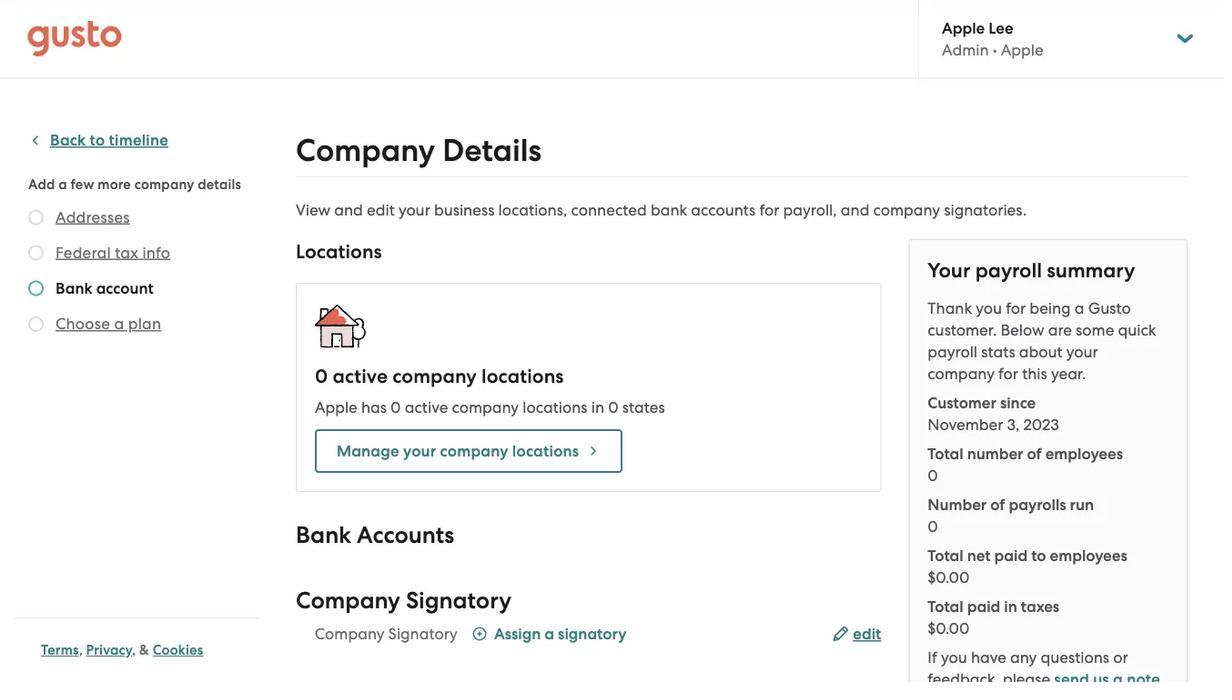 Task type: describe. For each thing, give the bounding box(es) containing it.
taxes
[[1021, 597, 1059, 616]]

locations
[[296, 241, 382, 263]]

please
[[1003, 671, 1050, 683]]

admin
[[942, 41, 989, 59]]

addresses button
[[56, 206, 130, 228]]

0 active company locations
[[315, 365, 564, 388]]

privacy
[[86, 643, 132, 659]]

below
[[1001, 321, 1044, 339]]

customer.
[[928, 321, 997, 339]]

feedback,
[[928, 671, 999, 683]]

quick
[[1118, 321, 1156, 339]]

employees inside total number of employees 0
[[1045, 445, 1123, 463]]

payroll,
[[783, 201, 837, 219]]

terms
[[41, 643, 79, 659]]

number
[[928, 496, 987, 514]]

details
[[198, 176, 241, 192]]

signatory
[[558, 625, 626, 643]]

add
[[28, 176, 55, 192]]

0 vertical spatial company
[[296, 132, 435, 169]]

manage your company locations
[[337, 442, 579, 461]]

3,
[[1007, 416, 1020, 434]]

check image for federal tax info
[[28, 245, 44, 261]]

timeline
[[109, 131, 168, 150]]

total net paid to employees $0.00
[[928, 547, 1127, 587]]

addresses
[[56, 208, 130, 226]]

payrolls
[[1009, 496, 1066, 514]]

$0.00 inside total net paid to employees $0.00
[[928, 569, 970, 587]]

paid inside total net paid to employees $0.00
[[994, 547, 1028, 565]]

thank
[[928, 299, 972, 318]]

company up manage your company locations link
[[452, 399, 519, 417]]

if you have any questions or feedback, please
[[928, 649, 1128, 683]]

edit button
[[833, 624, 881, 646]]

employees inside total net paid to employees $0.00
[[1050, 547, 1127, 565]]

business
[[434, 201, 495, 219]]

to inside button
[[90, 131, 105, 150]]

view and edit your business locations, connected bank accounts for payroll, and company signatories.
[[296, 201, 1027, 219]]

your payroll summary
[[928, 258, 1135, 283]]

add a few more company details
[[28, 176, 241, 192]]

1 and from the left
[[334, 201, 363, 219]]

total number of employees 0
[[928, 445, 1123, 485]]

net
[[967, 547, 991, 565]]

a for assign a signatory
[[545, 625, 554, 643]]

0 vertical spatial payroll
[[975, 258, 1042, 283]]

number of payrolls run 0
[[928, 496, 1094, 536]]

1 vertical spatial for
[[1006, 299, 1026, 318]]

apple lee admin • apple
[[942, 18, 1043, 59]]

accounts
[[691, 201, 756, 219]]

to inside total net paid to employees $0.00
[[1031, 547, 1046, 565]]

company inside thank you for being a gusto customer. below are some quick payroll stats about your company for this year.
[[928, 365, 995, 383]]

being
[[1030, 299, 1071, 318]]

locations,
[[498, 201, 567, 219]]

0 inside number of payrolls run 0
[[928, 518, 938, 536]]

gusto
[[1088, 299, 1131, 318]]

privacy link
[[86, 643, 132, 659]]

apple has 0 active company locations in 0 states
[[315, 399, 665, 417]]

your
[[928, 258, 971, 283]]

has
[[361, 399, 387, 417]]

2 and from the left
[[841, 201, 869, 219]]

2 vertical spatial your
[[403, 442, 436, 461]]

federal tax info
[[56, 243, 170, 262]]

company right more on the top left of the page
[[134, 176, 194, 192]]

assign
[[494, 625, 541, 643]]

federal tax info button
[[56, 242, 170, 263]]

terms link
[[41, 643, 79, 659]]

cookies
[[153, 643, 203, 659]]

0 vertical spatial for
[[759, 201, 779, 219]]

states
[[622, 399, 665, 417]]

account
[[96, 279, 154, 298]]

company up the "apple has 0 active company locations in 0 states"
[[392, 365, 477, 388]]

few
[[71, 176, 94, 192]]

you for thank
[[976, 299, 1002, 318]]

edit inside button
[[853, 625, 881, 644]]

company up your
[[873, 201, 940, 219]]

choose
[[56, 315, 110, 333]]

terms , privacy , & cookies
[[41, 643, 203, 659]]

november
[[928, 416, 1003, 434]]

2 , from the left
[[132, 643, 136, 659]]

bank
[[651, 201, 687, 219]]

since
[[1000, 394, 1036, 412]]

have
[[971, 649, 1006, 667]]

federal
[[56, 243, 111, 262]]

if
[[928, 649, 937, 667]]

signatories.
[[944, 201, 1027, 219]]

company details
[[296, 132, 542, 169]]

apple for lee
[[942, 18, 985, 37]]



Task type: vqa. For each thing, say whether or not it's contained in the screenshot.
leftmost help
no



Task type: locate. For each thing, give the bounding box(es) containing it.
0 horizontal spatial in
[[591, 399, 604, 417]]

locations left the states
[[523, 399, 587, 417]]

total for total net paid to employees
[[928, 547, 963, 565]]

1 vertical spatial signatory
[[388, 625, 458, 643]]

manage your company locations link
[[315, 430, 623, 473]]

0 vertical spatial check image
[[28, 210, 44, 225]]

2 check image from the top
[[28, 245, 44, 261]]

payroll up "being"
[[975, 258, 1042, 283]]

1 horizontal spatial apple
[[942, 18, 985, 37]]

1 vertical spatial bank
[[296, 522, 351, 550]]

total paid in taxes $0.00
[[928, 597, 1059, 638]]

total for total number of employees
[[928, 445, 963, 463]]

assign a signatory
[[494, 625, 626, 643]]

of left payrolls
[[990, 496, 1005, 514]]

summary
[[1047, 258, 1135, 283]]

0 vertical spatial in
[[591, 399, 604, 417]]

back to timeline
[[50, 131, 168, 150]]

1 horizontal spatial edit
[[853, 625, 881, 644]]

0 vertical spatial apple
[[942, 18, 985, 37]]

1 vertical spatial $0.00
[[928, 620, 970, 638]]

total inside total number of employees 0
[[928, 445, 963, 463]]

1 vertical spatial in
[[1004, 597, 1017, 616]]

list containing customer since
[[928, 392, 1169, 640]]

some
[[1076, 321, 1114, 339]]

a inside thank you for being a gusto customer. below are some quick payroll stats about your company for this year.
[[1075, 299, 1084, 318]]

•
[[993, 41, 997, 59]]

total left net
[[928, 547, 963, 565]]

0 horizontal spatial apple
[[315, 399, 357, 417]]

total
[[928, 445, 963, 463], [928, 547, 963, 565], [928, 597, 963, 616]]

0 horizontal spatial bank
[[56, 279, 92, 298]]

number
[[967, 445, 1023, 463]]

signatory up module__icon___go7vc
[[406, 587, 511, 615]]

employees down run
[[1050, 547, 1127, 565]]

2 vertical spatial company
[[315, 625, 384, 643]]

0 vertical spatial paid
[[994, 547, 1028, 565]]

1 vertical spatial total
[[928, 547, 963, 565]]

1 , from the left
[[79, 643, 83, 659]]

customer since november 3, 2023
[[928, 394, 1059, 434]]

your down some
[[1066, 343, 1098, 361]]

active down the 0 active company locations on the left bottom of the page
[[405, 399, 448, 417]]

a up some
[[1075, 299, 1084, 318]]

1 vertical spatial to
[[1031, 547, 1046, 565]]

your inside thank you for being a gusto customer. below are some quick payroll stats about your company for this year.
[[1066, 343, 1098, 361]]

bank for bank account
[[56, 279, 92, 298]]

choose a plan
[[56, 315, 161, 333]]

1 horizontal spatial bank
[[296, 522, 351, 550]]

check image down add on the top left
[[28, 210, 44, 225]]

,
[[79, 643, 83, 659], [132, 643, 136, 659]]

1 horizontal spatial and
[[841, 201, 869, 219]]

manage
[[337, 442, 399, 461]]

1 horizontal spatial ,
[[132, 643, 136, 659]]

you inside if you have any questions or feedback, please
[[941, 649, 967, 667]]

2 vertical spatial check image
[[28, 317, 44, 332]]

&
[[139, 643, 149, 659]]

, left "privacy" link
[[79, 643, 83, 659]]

3 total from the top
[[928, 597, 963, 616]]

a inside assign a signatory button
[[545, 625, 554, 643]]

bank account
[[56, 279, 154, 298]]

0 horizontal spatial you
[[941, 649, 967, 667]]

bank left accounts
[[296, 522, 351, 550]]

lee
[[989, 18, 1013, 37]]

0 horizontal spatial ,
[[79, 643, 83, 659]]

1 vertical spatial apple
[[1001, 41, 1043, 59]]

1 vertical spatial active
[[405, 399, 448, 417]]

are
[[1048, 321, 1072, 339]]

list
[[928, 392, 1169, 640]]

0 vertical spatial active
[[333, 365, 388, 388]]

a left plan on the top
[[114, 315, 124, 333]]

1 vertical spatial employees
[[1050, 547, 1127, 565]]

paid down net
[[967, 597, 1000, 616]]

1 vertical spatial company signatory
[[315, 625, 458, 643]]

module__icon___go7vc image
[[472, 627, 487, 642]]

total down 'november'
[[928, 445, 963, 463]]

locations up the "apple has 0 active company locations in 0 states"
[[482, 365, 564, 388]]

1 horizontal spatial of
[[1027, 445, 1042, 463]]

questions
[[1041, 649, 1109, 667]]

0 horizontal spatial and
[[334, 201, 363, 219]]

for
[[759, 201, 779, 219], [1006, 299, 1026, 318], [998, 365, 1018, 383]]

and right the payroll,
[[841, 201, 869, 219]]

you up customer.
[[976, 299, 1002, 318]]

of down 2023
[[1027, 445, 1042, 463]]

0 vertical spatial your
[[399, 201, 430, 219]]

2 vertical spatial for
[[998, 365, 1018, 383]]

more
[[98, 176, 131, 192]]

plan
[[128, 315, 161, 333]]

this
[[1022, 365, 1047, 383]]

and right the view
[[334, 201, 363, 219]]

1 vertical spatial check image
[[28, 245, 44, 261]]

0 vertical spatial you
[[976, 299, 1002, 318]]

company up customer
[[928, 365, 995, 383]]

a for add a few more company details
[[59, 176, 67, 192]]

locations for manage your company locations
[[512, 442, 579, 461]]

your left business
[[399, 201, 430, 219]]

you inside thank you for being a gusto customer. below are some quick payroll stats about your company for this year.
[[976, 299, 1002, 318]]

in
[[591, 399, 604, 417], [1004, 597, 1017, 616]]

check image for addresses
[[28, 210, 44, 225]]

check image
[[28, 281, 44, 296]]

a left the few
[[59, 176, 67, 192]]

2 vertical spatial total
[[928, 597, 963, 616]]

signatory left module__icon___go7vc
[[388, 625, 458, 643]]

active up has
[[333, 365, 388, 388]]

1 vertical spatial your
[[1066, 343, 1098, 361]]

$0.00 inside total paid in taxes $0.00
[[928, 620, 970, 638]]

bank account list
[[28, 206, 252, 339]]

run
[[1070, 496, 1094, 514]]

0 horizontal spatial edit
[[367, 201, 395, 219]]

payroll inside thank you for being a gusto customer. below are some quick payroll stats about your company for this year.
[[928, 343, 978, 361]]

paid inside total paid in taxes $0.00
[[967, 597, 1000, 616]]

a right "assign"
[[545, 625, 554, 643]]

apple
[[942, 18, 985, 37], [1001, 41, 1043, 59], [315, 399, 357, 417]]

locations for 0 active company locations
[[482, 365, 564, 388]]

check image for choose a plan
[[28, 317, 44, 332]]

0
[[315, 365, 328, 388], [391, 399, 401, 417], [608, 399, 618, 417], [928, 467, 938, 485], [928, 518, 938, 536]]

0 vertical spatial total
[[928, 445, 963, 463]]

stats
[[981, 343, 1015, 361]]

0 vertical spatial signatory
[[406, 587, 511, 615]]

1 vertical spatial edit
[[853, 625, 881, 644]]

0 inside total number of employees 0
[[928, 467, 938, 485]]

payroll
[[975, 258, 1042, 283], [928, 343, 978, 361]]

employees
[[1045, 445, 1123, 463], [1050, 547, 1127, 565]]

1 horizontal spatial in
[[1004, 597, 1017, 616]]

company
[[134, 176, 194, 192], [873, 201, 940, 219], [928, 365, 995, 383], [392, 365, 477, 388], [452, 399, 519, 417], [440, 442, 508, 461]]

bank inside list
[[56, 279, 92, 298]]

1 vertical spatial payroll
[[928, 343, 978, 361]]

0 horizontal spatial to
[[90, 131, 105, 150]]

locations down the "apple has 0 active company locations in 0 states"
[[512, 442, 579, 461]]

connected
[[571, 201, 647, 219]]

1 horizontal spatial to
[[1031, 547, 1046, 565]]

1 vertical spatial paid
[[967, 597, 1000, 616]]

1 horizontal spatial active
[[405, 399, 448, 417]]

1 vertical spatial company
[[296, 587, 400, 615]]

of
[[1027, 445, 1042, 463], [990, 496, 1005, 514]]

3 check image from the top
[[28, 317, 44, 332]]

details
[[443, 132, 542, 169]]

back to timeline button
[[28, 130, 168, 152]]

total up the if
[[928, 597, 963, 616]]

2 $0.00 from the top
[[928, 620, 970, 638]]

0 vertical spatial of
[[1027, 445, 1042, 463]]

view
[[296, 201, 330, 219]]

you up feedback,
[[941, 649, 967, 667]]

thank you for being a gusto customer. below are some quick payroll stats about your company for this year.
[[928, 299, 1156, 383]]

year.
[[1051, 365, 1086, 383]]

check image down check icon
[[28, 317, 44, 332]]

$0.00
[[928, 569, 970, 587], [928, 620, 970, 638]]

edit
[[367, 201, 395, 219], [853, 625, 881, 644]]

0 horizontal spatial of
[[990, 496, 1005, 514]]

you for if
[[941, 649, 967, 667]]

your
[[399, 201, 430, 219], [1066, 343, 1098, 361], [403, 442, 436, 461]]

tax
[[115, 243, 138, 262]]

active
[[333, 365, 388, 388], [405, 399, 448, 417]]

1 check image from the top
[[28, 210, 44, 225]]

bank up the choose
[[56, 279, 92, 298]]

2 horizontal spatial apple
[[1001, 41, 1043, 59]]

of inside number of payrolls run 0
[[990, 496, 1005, 514]]

0 vertical spatial employees
[[1045, 445, 1123, 463]]

1 vertical spatial of
[[990, 496, 1005, 514]]

0 vertical spatial edit
[[367, 201, 395, 219]]

of inside total number of employees 0
[[1027, 445, 1042, 463]]

locations
[[482, 365, 564, 388], [523, 399, 587, 417], [512, 442, 579, 461]]

apple right •
[[1001, 41, 1043, 59]]

$0.00 down net
[[928, 569, 970, 587]]

apple for has
[[315, 399, 357, 417]]

assign a signatory button
[[472, 623, 626, 648]]

2 total from the top
[[928, 547, 963, 565]]

for down stats
[[998, 365, 1018, 383]]

in left taxes
[[1004, 597, 1017, 616]]

signatory
[[406, 587, 511, 615], [388, 625, 458, 643]]

your right manage
[[403, 442, 436, 461]]

payroll down customer.
[[928, 343, 978, 361]]

1 vertical spatial you
[[941, 649, 967, 667]]

for left the payroll,
[[759, 201, 779, 219]]

1 vertical spatial locations
[[523, 399, 587, 417]]

a for choose a plan
[[114, 315, 124, 333]]

2 vertical spatial apple
[[315, 399, 357, 417]]

0 vertical spatial company signatory
[[296, 587, 511, 615]]

total for total paid in taxes
[[928, 597, 963, 616]]

in inside total paid in taxes $0.00
[[1004, 597, 1017, 616]]

0 vertical spatial bank
[[56, 279, 92, 298]]

for up below
[[1006, 299, 1026, 318]]

or
[[1113, 649, 1128, 667]]

choose a plan button
[[56, 313, 161, 335]]

1 horizontal spatial you
[[976, 299, 1002, 318]]

bank
[[56, 279, 92, 298], [296, 522, 351, 550]]

apple left has
[[315, 399, 357, 417]]

2 vertical spatial locations
[[512, 442, 579, 461]]

1 total from the top
[[928, 445, 963, 463]]

, left & at the bottom of page
[[132, 643, 136, 659]]

to
[[90, 131, 105, 150], [1031, 547, 1046, 565]]

0 vertical spatial $0.00
[[928, 569, 970, 587]]

home image
[[27, 20, 122, 57]]

info
[[142, 243, 170, 262]]

employees up run
[[1045, 445, 1123, 463]]

to right the back
[[90, 131, 105, 150]]

0 horizontal spatial active
[[333, 365, 388, 388]]

company down the "apple has 0 active company locations in 0 states"
[[440, 442, 508, 461]]

0 vertical spatial to
[[90, 131, 105, 150]]

and
[[334, 201, 363, 219], [841, 201, 869, 219]]

back
[[50, 131, 86, 150]]

2023
[[1023, 416, 1059, 434]]

customer
[[928, 394, 996, 412]]

total inside total paid in taxes $0.00
[[928, 597, 963, 616]]

cookies button
[[153, 640, 203, 662]]

check image up check icon
[[28, 245, 44, 261]]

bank for bank accounts
[[296, 522, 351, 550]]

to down number of payrolls run 0
[[1031, 547, 1046, 565]]

total inside total net paid to employees $0.00
[[928, 547, 963, 565]]

about
[[1019, 343, 1063, 361]]

check image
[[28, 210, 44, 225], [28, 245, 44, 261], [28, 317, 44, 332]]

0 vertical spatial locations
[[482, 365, 564, 388]]

apple up the admin
[[942, 18, 985, 37]]

a inside choose a plan button
[[114, 315, 124, 333]]

accounts
[[357, 522, 454, 550]]

any
[[1010, 649, 1037, 667]]

paid right net
[[994, 547, 1028, 565]]

$0.00 up the if
[[928, 620, 970, 638]]

in left the states
[[591, 399, 604, 417]]

you
[[976, 299, 1002, 318], [941, 649, 967, 667]]

bank accounts
[[296, 522, 454, 550]]

1 $0.00 from the top
[[928, 569, 970, 587]]



